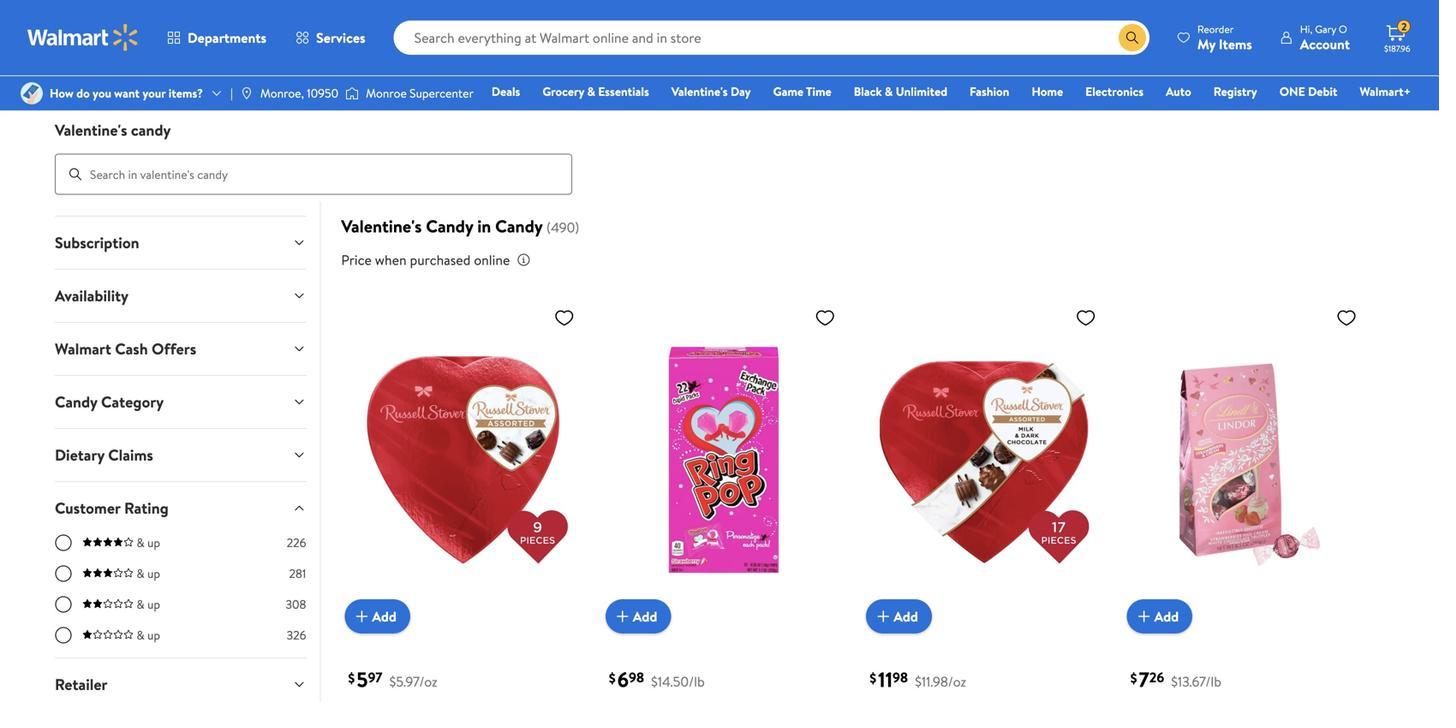 Task type: vqa. For each thing, say whether or not it's contained in the screenshot.
first "98" from the left
yes



Task type: locate. For each thing, give the bounding box(es) containing it.
& up for 226
[[137, 535, 160, 552]]

candy inside valentine's candy hearts
[[473, 52, 508, 71]]

candy inside valentine's premium candy
[[699, 66, 734, 85]]

add to cart image up 97
[[352, 607, 372, 628]]

home link
[[1025, 82, 1072, 101]]

$14.50/lb
[[651, 673, 705, 692]]

0 horizontal spatial  image
[[21, 82, 43, 105]]

$ 7 26 $13.67/lb
[[1131, 666, 1222, 695]]

add up 97
[[372, 608, 397, 627]]

1 add to cart image from the left
[[352, 607, 372, 628]]

candy inside ebt valentine's candy
[[800, 66, 838, 85]]

2 add button from the left
[[606, 600, 671, 634]]

ebt valentine's candy image
[[789, 0, 850, 34]]

shop all valentine's day image
[[69, 0, 130, 34]]

98 inside $ 11 98 $11.98/oz
[[893, 669, 909, 688]]

valentine's down valentine's candy hearts image
[[479, 39, 543, 58]]

3 $ from the left
[[870, 669, 877, 688]]

legal information image
[[517, 253, 531, 267]]

1 horizontal spatial 98
[[893, 669, 909, 688]]

fashion
[[970, 83, 1010, 100]]

add up 26
[[1155, 608, 1180, 627]]

$ for 11
[[870, 669, 877, 688]]

ebt valentine's candy
[[788, 39, 851, 85]]

day
[[88, 66, 111, 85], [731, 83, 751, 100]]

candy inside candy category dropdown button
[[55, 392, 97, 413]]

$ 5 97 $5.97/oz
[[348, 666, 438, 695]]

grocery
[[543, 83, 585, 100]]

day down shop
[[88, 66, 111, 85]]

candy
[[919, 39, 954, 58], [473, 52, 508, 71], [581, 52, 616, 71], [185, 66, 220, 85], [699, 66, 734, 85], [131, 120, 171, 141]]

1 horizontal spatial  image
[[346, 85, 359, 102]]

valentine's chocolate
[[273, 39, 337, 71]]

valentine's down valentine's premium candy image
[[685, 39, 748, 58]]

valentine's down the departments
[[171, 52, 234, 71]]

reorder
[[1198, 22, 1235, 36]]

2 up from the top
[[147, 566, 160, 582]]

2 horizontal spatial add to cart image
[[1134, 607, 1155, 628]]

walmart cash offers button
[[41, 323, 320, 375]]

black
[[854, 83, 882, 100]]

monroe, 10950
[[260, 85, 339, 102]]

availability tab
[[41, 270, 320, 322]]

valentine's for valentine's candy in candy (490)
[[341, 214, 422, 238]]

add to cart image
[[352, 607, 372, 628], [613, 607, 633, 628], [1134, 607, 1155, 628]]

valentine's for valentine's premium candy
[[685, 39, 748, 58]]

$ left '11'
[[870, 669, 877, 688]]

2 add to cart image from the left
[[613, 607, 633, 628]]

dietary
[[55, 445, 105, 466]]

fulfillment speed tab
[[41, 164, 320, 216]]

candy down the ebt at top
[[800, 66, 838, 85]]

shop all valentine's day link
[[55, 0, 144, 86]]

4 add button from the left
[[1128, 600, 1193, 634]]

3 add from the left
[[894, 608, 919, 627]]

gary
[[1316, 22, 1337, 36]]

dietary claims tab
[[41, 429, 320, 482]]

add up $ 6 98 $14.50/lb
[[633, 608, 658, 627]]

walmart cash offers
[[55, 339, 196, 360]]

availability
[[55, 286, 129, 307]]

1 add from the left
[[372, 608, 397, 627]]

$ left the 6
[[609, 669, 616, 688]]

items?
[[169, 85, 203, 102]]

add for 7
[[1155, 608, 1180, 627]]

1 98 from the left
[[629, 669, 645, 688]]

1 up from the top
[[147, 535, 160, 552]]

&
[[588, 83, 596, 100], [885, 83, 893, 100], [137, 535, 145, 552], [137, 566, 145, 582], [137, 597, 145, 613], [137, 627, 145, 644]]

category
[[101, 392, 164, 413]]

add to favorites list, russell stover valentine's day red foil heart assorted milk & dark chocolate gift box, 10 oz. (17 pieces) image
[[1076, 307, 1097, 329]]

valentine's chocolate link
[[261, 0, 350, 72]]

valentine's day
[[672, 83, 751, 100]]

rating
[[124, 498, 169, 519]]

walmart+ link
[[1353, 82, 1419, 101]]

& up for 326
[[137, 627, 160, 644]]

black & unlimited link
[[847, 82, 956, 101]]

online
[[474, 251, 510, 270]]

valentine's down valentine's candy gifts image
[[582, 39, 645, 58]]

3 add to cart image from the left
[[1134, 607, 1155, 628]]

valentine's inside valentine's candy hearts
[[479, 39, 543, 58]]

items
[[1220, 35, 1253, 54]]

 image
[[240, 87, 254, 100]]

add button up 26
[[1128, 600, 1193, 634]]

2 add from the left
[[633, 608, 658, 627]]

services
[[316, 28, 366, 47]]

valentine's for valentine's day
[[672, 83, 728, 100]]

5
[[357, 666, 368, 695]]

add to cart image up the 6
[[613, 607, 633, 628]]

candy up dietary
[[55, 392, 97, 413]]

claims
[[108, 445, 153, 466]]

departments
[[188, 28, 267, 47]]

hearts
[[511, 52, 548, 71]]

2 out of 5 stars and up, 308 items radio
[[55, 597, 72, 614]]

candy for valentine's candy
[[131, 120, 171, 141]]

 image for how do you want your items?
[[21, 82, 43, 105]]

valentine's down do
[[55, 120, 127, 141]]

walmart
[[55, 339, 111, 360]]

226
[[287, 535, 306, 552]]

4 $ from the left
[[1131, 669, 1138, 688]]

0 horizontal spatial 98
[[629, 669, 645, 688]]

valentine's down premium
[[672, 83, 728, 100]]

shop all valentine's day
[[68, 39, 131, 85]]

candy
[[800, 66, 838, 85], [426, 214, 473, 238], [496, 214, 543, 238], [55, 392, 97, 413]]

candy inside valentine's candy gifts
[[581, 52, 616, 71]]

walmart+
[[1361, 83, 1412, 100]]

candy inside search field
[[131, 120, 171, 141]]

hi, gary o account
[[1301, 22, 1351, 54]]

valentine's up when
[[341, 214, 422, 238]]

3 up from the top
[[147, 597, 160, 613]]

1 add button from the left
[[345, 600, 411, 634]]

candy for valentine's candy gifts
[[581, 52, 616, 71]]

2 98 from the left
[[893, 669, 909, 688]]

valentine's down the valentine's chocolate image
[[273, 39, 337, 58]]

$ left 7
[[1131, 669, 1138, 688]]

subscription
[[55, 232, 139, 254]]

0 horizontal spatial day
[[88, 66, 111, 85]]

add button up '11'
[[867, 600, 932, 634]]

valentine's down valentine's exchange 'image'
[[376, 39, 440, 58]]

add to cart image up 26
[[1134, 607, 1155, 628]]

1 out of 5 stars and up, 326 items radio
[[55, 627, 72, 645]]

1 horizontal spatial day
[[731, 83, 751, 100]]

you
[[93, 85, 111, 102]]

valentine's inside search field
[[55, 120, 127, 141]]

valentine's premium candy
[[685, 39, 748, 85]]

valentine's up time
[[788, 52, 851, 71]]

 image right 10950 on the left
[[346, 85, 359, 102]]

fulfillment speed button
[[41, 164, 320, 216]]

2 & up from the top
[[137, 566, 160, 582]]

bulk candy link
[[878, 0, 967, 58]]

98 left $14.50/lb
[[629, 669, 645, 688]]

add for 6
[[633, 608, 658, 627]]

0 horizontal spatial add to cart image
[[352, 607, 372, 628]]

purchased
[[410, 251, 471, 270]]

valentine's inside valentine's candy gifts
[[582, 39, 645, 58]]

candy category button
[[41, 376, 320, 429]]

2
[[1402, 19, 1408, 34]]

$ inside $ 11 98 $11.98/oz
[[870, 669, 877, 688]]

candy for bulk candy
[[919, 39, 954, 58]]

3 add button from the left
[[867, 600, 932, 634]]

$ inside $ 5 97 $5.97/oz
[[348, 669, 355, 688]]

98 left "$11.98/oz"
[[893, 669, 909, 688]]

add button for 11
[[867, 600, 932, 634]]

1 & up from the top
[[137, 535, 160, 552]]

ebt valentine's candy link
[[775, 0, 864, 86]]

add up $ 11 98 $11.98/oz
[[894, 608, 919, 627]]

up for 281
[[147, 566, 160, 582]]

search image
[[69, 168, 82, 181]]

electronics
[[1086, 83, 1144, 100]]

add to cart image for 6
[[613, 607, 633, 628]]

shop
[[76, 39, 106, 58]]

4 out of 5 stars and up, 226 items radio
[[55, 535, 72, 552]]

4 up from the top
[[147, 627, 160, 644]]

services button
[[281, 17, 380, 58]]

premium
[[690, 52, 743, 71]]

valentine's candy hearts link
[[466, 0, 555, 72]]

(490)
[[547, 218, 580, 237]]

dietary claims button
[[41, 429, 320, 482]]

1 horizontal spatial add to cart image
[[613, 607, 633, 628]]

valentine's candy gifts link
[[569, 0, 658, 72]]

& for 226
[[137, 535, 145, 552]]

customer rating option group
[[55, 535, 306, 658]]

3 & up from the top
[[137, 597, 160, 613]]

$ 6 98 $14.50/lb
[[609, 666, 705, 695]]

$ for 6
[[609, 669, 616, 688]]

customer
[[55, 498, 121, 519]]

add button up the 6
[[606, 600, 671, 634]]

lindt lindor strawberries and cream white chocolate truffles, valentine's day candy, 8.5 oz. bag image
[[1128, 301, 1365, 621]]

1 $ from the left
[[348, 669, 355, 688]]

electronics link
[[1078, 82, 1152, 101]]

$ inside $ 7 26 $13.67/lb
[[1131, 669, 1138, 688]]

up for 326
[[147, 627, 160, 644]]

valentine's
[[273, 39, 337, 58], [376, 39, 440, 58], [479, 39, 543, 58], [582, 39, 645, 58], [685, 39, 748, 58], [68, 52, 131, 71], [171, 52, 234, 71], [788, 52, 851, 71], [672, 83, 728, 100], [55, 120, 127, 141], [341, 214, 422, 238]]

 image left "how"
[[21, 82, 43, 105]]

candy inside all valentine's candy
[[185, 66, 220, 85]]

& for 281
[[137, 566, 145, 582]]

time
[[807, 83, 832, 100]]

add to cart image for 5
[[352, 607, 372, 628]]

$ for 5
[[348, 669, 355, 688]]

4 & up from the top
[[137, 627, 160, 644]]

hi,
[[1301, 22, 1313, 36]]

add button up 97
[[345, 600, 411, 634]]

day down premium
[[731, 83, 751, 100]]

valentine's day link
[[664, 82, 759, 101]]

$ inside $ 6 98 $14.50/lb
[[609, 669, 616, 688]]

98 for 6
[[629, 669, 645, 688]]

 image
[[21, 82, 43, 105], [346, 85, 359, 102]]

day inside 'link'
[[731, 83, 751, 100]]

98 inside $ 6 98 $14.50/lb
[[629, 669, 645, 688]]

$187.96
[[1385, 43, 1411, 54]]

supercenter
[[410, 85, 474, 102]]

4 add from the left
[[1155, 608, 1180, 627]]

$ left 5
[[348, 669, 355, 688]]

2 $ from the left
[[609, 669, 616, 688]]

customer rating
[[55, 498, 169, 519]]



Task type: describe. For each thing, give the bounding box(es) containing it.
valentine's for valentine's candy hearts
[[479, 39, 543, 58]]

candy category
[[55, 392, 164, 413]]

3 out of 5 stars and up, 281 items radio
[[55, 566, 72, 583]]

add button for 5
[[345, 600, 411, 634]]

valentine's exchange image
[[377, 0, 439, 34]]

exchange
[[380, 52, 436, 71]]

valentine's candy
[[55, 120, 171, 141]]

day inside shop all valentine's day
[[88, 66, 111, 85]]

speed
[[132, 179, 173, 201]]

& for 308
[[137, 597, 145, 613]]

monroe supercenter
[[366, 85, 474, 102]]

price
[[341, 251, 372, 270]]

walmart cash offers tab
[[41, 323, 320, 375]]

add button for 6
[[606, 600, 671, 634]]

valentine's for valentine's exchange
[[376, 39, 440, 58]]

10950
[[307, 85, 339, 102]]

candy for valentine's candy hearts
[[473, 52, 508, 71]]

add to favorites list, lindt lindor strawberries and cream white chocolate truffles, valentine's day candy, 8.5 oz. bag image
[[1337, 307, 1358, 329]]

grocery & essentials
[[543, 83, 650, 100]]

chocolate
[[276, 52, 334, 71]]

$ for 7
[[1131, 669, 1138, 688]]

departments button
[[153, 17, 281, 58]]

fulfillment speed
[[55, 179, 173, 201]]

monroe
[[366, 85, 407, 102]]

add to cart image
[[874, 607, 894, 628]]

6
[[618, 666, 629, 695]]

$13.67/lb
[[1172, 673, 1222, 692]]

valentine's exchange link
[[363, 0, 453, 72]]

7
[[1140, 666, 1150, 695]]

Valentine's candy search field
[[34, 120, 1406, 195]]

add to favorites list, ring pop valentine's day strawberry lollipop classroom exchange pack, 22 packages image
[[815, 307, 836, 329]]

& for 326
[[137, 627, 145, 644]]

how do you want your items?
[[50, 85, 203, 102]]

one
[[1280, 83, 1306, 100]]

valentine's for valentine's chocolate
[[273, 39, 337, 58]]

russell stover valentine's day red foil heart assorted milk & dark chocolate gift box, 5.1 oz. (9 pieces) image
[[345, 301, 582, 621]]

Walmart Site-Wide search field
[[394, 21, 1150, 55]]

up for 308
[[147, 597, 160, 613]]

retailer button
[[41, 659, 320, 703]]

326
[[287, 627, 306, 644]]

26
[[1150, 669, 1165, 688]]

add to favorites list, russell stover valentine's day red foil heart assorted milk & dark chocolate gift box, 5.1 oz. (9 pieces) image
[[554, 307, 575, 329]]

bulk candy image
[[891, 0, 953, 34]]

valentine's candy in candy (490)
[[341, 214, 580, 238]]

subscription tab
[[41, 217, 320, 269]]

customer rating button
[[41, 483, 320, 535]]

valentine's premium candy link
[[672, 0, 761, 86]]

valentine's candy gifts image
[[583, 0, 645, 34]]

all valentine's candy image
[[171, 0, 233, 34]]

all
[[109, 39, 122, 58]]

valentine's for valentine's candy
[[55, 120, 127, 141]]

11
[[879, 666, 893, 695]]

fashion link
[[963, 82, 1018, 101]]

cash
[[115, 339, 148, 360]]

auto
[[1167, 83, 1192, 100]]

when
[[375, 251, 407, 270]]

valentine's candy hearts
[[473, 39, 548, 71]]

308
[[286, 597, 306, 613]]

& inside 'black & unlimited' link
[[885, 83, 893, 100]]

$5.97/oz
[[390, 673, 438, 692]]

auto link
[[1159, 82, 1200, 101]]

want
[[114, 85, 140, 102]]

& up for 308
[[137, 597, 160, 613]]

candy left "in"
[[426, 214, 473, 238]]

offers
[[152, 339, 196, 360]]

black & unlimited
[[854, 83, 948, 100]]

& up for 281
[[137, 566, 160, 582]]

valentine's premium candy image
[[686, 0, 747, 34]]

reorder my items
[[1198, 22, 1253, 54]]

registry link
[[1207, 82, 1266, 101]]

walmart image
[[27, 24, 139, 51]]

valentine's down walmart image in the top of the page
[[68, 52, 131, 71]]

your
[[143, 85, 166, 102]]

valentine's exchange
[[376, 39, 440, 71]]

home
[[1032, 83, 1064, 100]]

russell stover valentine's day red foil heart assorted milk & dark chocolate gift box, 10 oz. (17 pieces) image
[[867, 301, 1104, 621]]

add for 5
[[372, 608, 397, 627]]

game
[[774, 83, 804, 100]]

gifts
[[619, 52, 646, 71]]

add to cart image for 7
[[1134, 607, 1155, 628]]

$11.98/oz
[[915, 673, 967, 692]]

candy category tab
[[41, 376, 320, 429]]

game time
[[774, 83, 832, 100]]

availability button
[[41, 270, 320, 322]]

97
[[368, 669, 383, 688]]

one debit link
[[1273, 82, 1346, 101]]

registry
[[1214, 83, 1258, 100]]

ring pop valentine's day strawberry lollipop classroom exchange pack, 22 packages image
[[606, 301, 843, 621]]

& inside grocery & essentials link
[[588, 83, 596, 100]]

Search search field
[[394, 21, 1150, 55]]

how
[[50, 85, 74, 102]]

my
[[1198, 35, 1216, 54]]

price when purchased online
[[341, 251, 510, 270]]

one debit
[[1280, 83, 1338, 100]]

monroe,
[[260, 85, 304, 102]]

o
[[1340, 22, 1348, 36]]

Search in valentine's candy search field
[[55, 154, 573, 195]]

customer rating tab
[[41, 483, 320, 535]]

grocery & essentials link
[[535, 82, 657, 101]]

retailer tab
[[41, 659, 320, 703]]

$ 11 98 $11.98/oz
[[870, 666, 967, 695]]

unlimited
[[896, 83, 948, 100]]

98 for 11
[[893, 669, 909, 688]]

fulfillment
[[55, 179, 128, 201]]

 image for monroe supercenter
[[346, 85, 359, 102]]

debit
[[1309, 83, 1338, 100]]

valentine's chocolate image
[[274, 0, 336, 34]]

all
[[194, 39, 210, 58]]

add for 11
[[894, 608, 919, 627]]

essentials
[[599, 83, 650, 100]]

valentine's candy hearts image
[[480, 0, 542, 34]]

in
[[478, 214, 491, 238]]

add button for 7
[[1128, 600, 1193, 634]]

dietary claims
[[55, 445, 153, 466]]

up for 226
[[147, 535, 160, 552]]

all valentine's candy
[[171, 39, 234, 85]]

valentine's for valentine's candy gifts
[[582, 39, 645, 58]]

search icon image
[[1126, 31, 1140, 45]]

game time link
[[766, 82, 840, 101]]

account
[[1301, 35, 1351, 54]]

candy up legal information icon
[[496, 214, 543, 238]]



